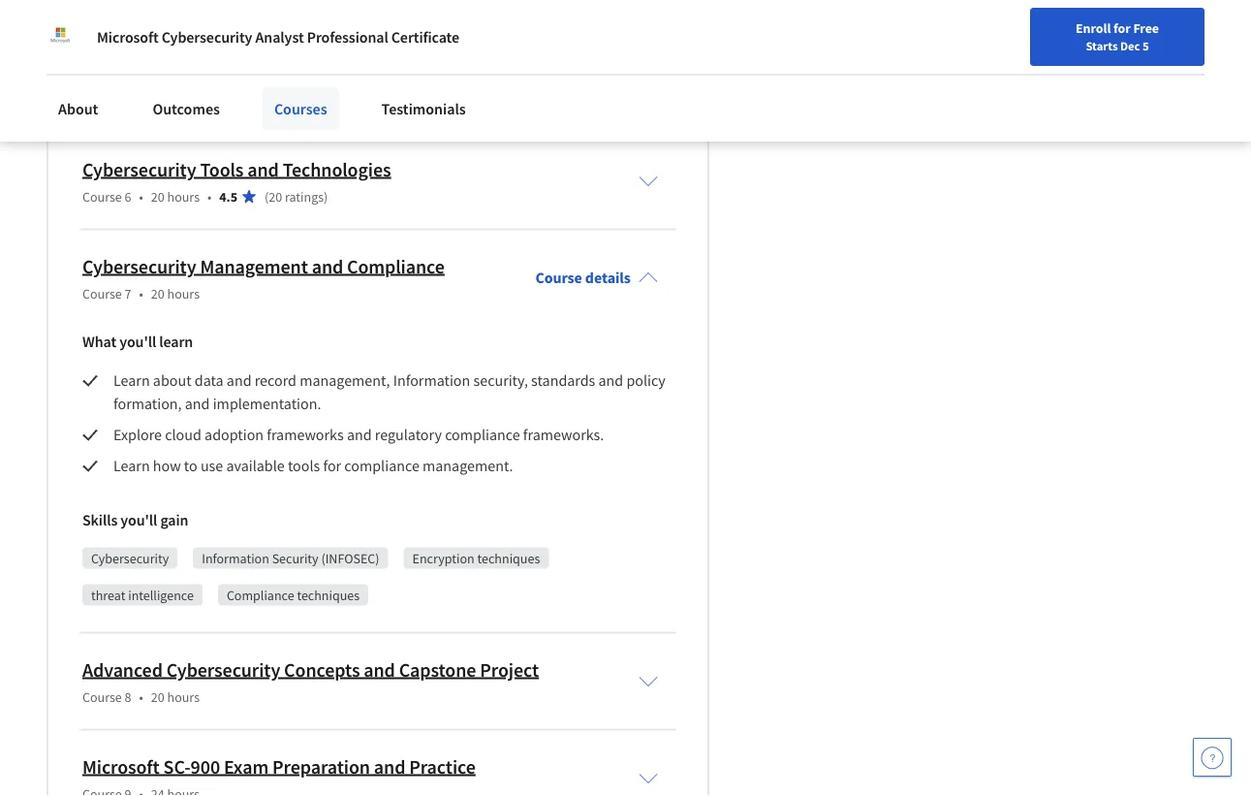 Task type: vqa. For each thing, say whether or not it's contained in the screenshot.
•
yes



Task type: locate. For each thing, give the bounding box(es) containing it.
0 horizontal spatial for
[[323, 456, 341, 476]]

( for 20
[[265, 188, 269, 205]]

you'll left gain
[[121, 511, 157, 530]]

None search field
[[261, 12, 455, 51]]

0 vertical spatial compliance
[[347, 254, 445, 278]]

information
[[393, 371, 471, 390], [202, 549, 269, 567]]

ratings right 28
[[285, 91, 324, 108]]

course details
[[536, 268, 631, 288]]

0 vertical spatial learn
[[113, 371, 150, 390]]

tools
[[200, 157, 244, 181]]

1 ratings from the top
[[285, 91, 324, 108]]

1 vertical spatial 5
[[125, 91, 131, 108]]

• right the 8
[[139, 688, 143, 706]]

outcomes
[[153, 99, 220, 118]]

2 ( from the top
[[265, 188, 269, 205]]

1 hours from the top
[[167, 91, 200, 108]]

for
[[1114, 19, 1131, 37], [323, 456, 341, 476]]

advanced cybersecurity concepts and capstone project link
[[82, 658, 539, 682]]

20 right 4.5 at the top
[[269, 188, 282, 205]]

2 ) from the top
[[324, 188, 328, 205]]

and right the management
[[312, 254, 343, 278]]

microsoft sc-900 exam preparation and practice
[[82, 755, 476, 779]]

( down the cybersecurity solutions and microsoft defender
[[265, 91, 269, 108]]

you'll
[[119, 332, 156, 352], [121, 511, 157, 530]]

hours left 4.5 at the top
[[167, 188, 200, 205]]

cybersecurity
[[162, 27, 253, 47], [82, 60, 196, 85], [82, 157, 196, 181], [82, 254, 196, 278], [91, 549, 169, 567], [167, 658, 280, 682]]

• inside the cybersecurity management and compliance course 7 • 20 hours
[[139, 285, 143, 302]]

practice
[[409, 755, 476, 779]]

frameworks.
[[523, 425, 604, 445]]

course left the 8
[[82, 688, 122, 706]]

0 vertical spatial (
[[265, 91, 269, 108]]

0 vertical spatial )
[[324, 91, 328, 108]]

course inside dropdown button
[[536, 268, 582, 288]]

23
[[151, 91, 165, 108]]

course left 7
[[82, 285, 122, 302]]

0 vertical spatial 5
[[1143, 38, 1149, 53]]

intelligence
[[128, 586, 194, 604]]

1 vertical spatial (
[[265, 188, 269, 205]]

and inside advanced cybersecurity concepts and capstone project course 8 • 20 hours
[[364, 658, 395, 682]]

20 inside advanced cybersecurity concepts and capstone project course 8 • 20 hours
[[151, 688, 165, 706]]

encryption
[[413, 549, 475, 567]]

1 vertical spatial ratings
[[285, 188, 324, 205]]

skills you'll gain
[[82, 511, 189, 530]]

about link
[[47, 87, 110, 130]]

28
[[269, 91, 282, 108]]

techniques
[[478, 549, 540, 567], [297, 586, 360, 604]]

sc-
[[163, 755, 191, 779]]

5 left 23
[[125, 91, 131, 108]]

learn up formation,
[[113, 371, 150, 390]]

compliance
[[347, 254, 445, 278], [227, 586, 294, 604]]

learn inside the learn about data and record management, information security, standards and policy formation, and implementation.
[[113, 371, 150, 390]]

cybersecurity tools and technologies link
[[82, 157, 391, 181]]

you'll for learn
[[119, 332, 156, 352]]

0 horizontal spatial compliance
[[345, 456, 420, 476]]

1 ( from the top
[[265, 91, 269, 108]]

learn down explore
[[113, 456, 150, 476]]

1 vertical spatial for
[[323, 456, 341, 476]]

microsoft down professional
[[317, 60, 395, 85]]

1 horizontal spatial techniques
[[478, 549, 540, 567]]

hours
[[167, 91, 200, 108], [167, 188, 200, 205], [167, 285, 200, 302], [167, 688, 200, 706]]

microsoft
[[97, 27, 159, 47], [317, 60, 395, 85], [82, 755, 160, 779]]

1 vertical spatial learn
[[113, 456, 150, 476]]

(
[[265, 91, 269, 108], [265, 188, 269, 205]]

course left 23
[[82, 91, 122, 108]]

what
[[82, 332, 116, 352]]

course left details
[[536, 268, 582, 288]]

exam
[[224, 755, 269, 779]]

20
[[151, 188, 165, 205], [269, 188, 282, 205], [151, 285, 165, 302], [151, 688, 165, 706]]

frameworks
[[267, 425, 344, 445]]

management.
[[423, 456, 513, 476]]

compliance up management.
[[445, 425, 520, 445]]

0 horizontal spatial 5
[[125, 91, 131, 108]]

1 vertical spatial techniques
[[297, 586, 360, 604]]

5 inside enroll for free starts dec 5
[[1143, 38, 1149, 53]]

5
[[1143, 38, 1149, 53], [125, 91, 131, 108]]

starts
[[1086, 38, 1118, 53]]

0 horizontal spatial techniques
[[297, 586, 360, 604]]

cybersecurity for cybersecurity tools and technologies
[[82, 157, 196, 181]]

cybersecurity for cybersecurity management and compliance course 7 • 20 hours
[[82, 254, 196, 278]]

• left "4.6" on the left top
[[208, 91, 212, 108]]

1 ) from the top
[[324, 91, 328, 108]]

course 6 • 20 hours •
[[82, 188, 212, 205]]

2 learn from the top
[[113, 456, 150, 476]]

and
[[282, 60, 314, 85], [248, 157, 279, 181], [312, 254, 343, 278], [227, 371, 252, 390], [599, 371, 624, 390], [185, 394, 210, 414], [347, 425, 372, 445], [364, 658, 395, 682], [374, 755, 406, 779]]

20 right the 8
[[151, 688, 165, 706]]

2 ratings from the top
[[285, 188, 324, 205]]

hours inside the cybersecurity management and compliance course 7 • 20 hours
[[167, 285, 200, 302]]

microsoft left "sc-"
[[82, 755, 160, 779]]

learn for learn how to use available tools for compliance management.
[[113, 456, 150, 476]]

concepts
[[284, 658, 360, 682]]

advanced cybersecurity concepts and capstone project course 8 • 20 hours
[[82, 658, 539, 706]]

threat
[[91, 586, 125, 604]]

0 horizontal spatial compliance
[[227, 586, 294, 604]]

1 horizontal spatial 5
[[1143, 38, 1149, 53]]

1 horizontal spatial information
[[393, 371, 471, 390]]

1 vertical spatial information
[[202, 549, 269, 567]]

0 vertical spatial compliance
[[445, 425, 520, 445]]

0 vertical spatial techniques
[[478, 549, 540, 567]]

0 vertical spatial microsoft
[[97, 27, 159, 47]]

) down technologies
[[324, 188, 328, 205]]

standards
[[531, 371, 596, 390]]

microsoft for microsoft cybersecurity analyst professional certificate
[[97, 27, 159, 47]]

you'll left learn
[[119, 332, 156, 352]]

1 vertical spatial you'll
[[121, 511, 157, 530]]

0 vertical spatial information
[[393, 371, 471, 390]]

learn how to use available tools for compliance management.
[[113, 456, 513, 476]]

information up regulatory
[[393, 371, 471, 390]]

advanced
[[82, 658, 163, 682]]

for inside enroll for free starts dec 5
[[1114, 19, 1131, 37]]

threat intelligence
[[91, 586, 194, 604]]

1 vertical spatial )
[[324, 188, 328, 205]]

cybersecurity management and compliance link
[[82, 254, 445, 278]]

5 right dec
[[1143, 38, 1149, 53]]

20 right 7
[[151, 285, 165, 302]]

( right 4.5 at the top
[[265, 188, 269, 205]]

learn
[[113, 371, 150, 390], [113, 456, 150, 476]]

1 horizontal spatial for
[[1114, 19, 1131, 37]]

• left 4.5 at the top
[[208, 188, 212, 205]]

course left 6
[[82, 188, 122, 205]]

0 vertical spatial you'll
[[119, 332, 156, 352]]

ratings down technologies
[[285, 188, 324, 205]]

you'll for gain
[[121, 511, 157, 530]]

and right concepts
[[364, 658, 395, 682]]

6
[[125, 188, 131, 205]]

microsoft up the course 5
[[97, 27, 159, 47]]

compliance
[[445, 425, 520, 445], [345, 456, 420, 476]]

record
[[255, 371, 297, 390]]

regulatory
[[375, 425, 442, 445]]

1 vertical spatial microsoft
[[317, 60, 395, 85]]

learn about data and record management, information security, standards and policy formation, and implementation.
[[113, 371, 669, 414]]

course inside advanced cybersecurity concepts and capstone project course 8 • 20 hours
[[82, 688, 122, 706]]

hours right the 8
[[167, 688, 200, 706]]

1 horizontal spatial compliance
[[347, 254, 445, 278]]

ratings for 28 ratings
[[285, 91, 324, 108]]

0 vertical spatial ratings
[[285, 91, 324, 108]]

•
[[208, 91, 212, 108], [139, 188, 143, 205], [208, 188, 212, 205], [139, 285, 143, 302], [139, 688, 143, 706]]

solutions
[[200, 60, 278, 85]]

1 learn from the top
[[113, 371, 150, 390]]

)
[[324, 91, 328, 108], [324, 188, 328, 205]]

3 hours from the top
[[167, 285, 200, 302]]

0 vertical spatial for
[[1114, 19, 1131, 37]]

certificate
[[391, 27, 460, 47]]

techniques right encryption
[[478, 549, 540, 567]]

enroll for free starts dec 5
[[1076, 19, 1160, 53]]

4.5
[[219, 188, 238, 205]]

security
[[272, 549, 319, 567]]

• right 7
[[139, 285, 143, 302]]

4.6
[[219, 91, 238, 108]]

information left security
[[202, 549, 269, 567]]

course for course details
[[536, 268, 582, 288]]

course details button
[[520, 241, 674, 315]]

) for 20 ratings
[[324, 188, 328, 205]]

) right 28
[[324, 91, 328, 108]]

course for course 5
[[82, 91, 122, 108]]

explore
[[113, 425, 162, 445]]

cybersecurity inside the cybersecurity management and compliance course 7 • 20 hours
[[82, 254, 196, 278]]

compliance down explore cloud adoption frameworks and regulatory compliance frameworks.
[[345, 456, 420, 476]]

for up dec
[[1114, 19, 1131, 37]]

2 vertical spatial microsoft
[[82, 755, 160, 779]]

4 hours from the top
[[167, 688, 200, 706]]

for right "tools"
[[323, 456, 341, 476]]

techniques down (infosec) at the bottom of the page
[[297, 586, 360, 604]]

hours up learn
[[167, 285, 200, 302]]

testimonials
[[382, 99, 466, 118]]

hours right 23
[[167, 91, 200, 108]]

project
[[480, 658, 539, 682]]



Task type: describe. For each thing, give the bounding box(es) containing it.
microsoft image
[[47, 23, 74, 50]]

free
[[1134, 19, 1160, 37]]

• right 6
[[139, 188, 143, 205]]

cybersecurity for cybersecurity solutions and microsoft defender
[[82, 60, 196, 85]]

about
[[58, 99, 98, 118]]

20 right 6
[[151, 188, 165, 205]]

about
[[153, 371, 192, 390]]

cybersecurity solutions and microsoft defender link
[[82, 60, 474, 85]]

tools
[[288, 456, 320, 476]]

compliance inside the cybersecurity management and compliance course 7 • 20 hours
[[347, 254, 445, 278]]

formation,
[[113, 394, 182, 414]]

techniques for encryption techniques
[[478, 549, 540, 567]]

courses link
[[263, 87, 339, 130]]

microsoft cybersecurity analyst professional certificate
[[97, 27, 460, 47]]

techniques for compliance techniques
[[297, 586, 360, 604]]

course inside the cybersecurity management and compliance course 7 • 20 hours
[[82, 285, 122, 302]]

management
[[200, 254, 308, 278]]

capstone
[[399, 658, 476, 682]]

learn for learn about data and record management, information security, standards and policy formation, and implementation.
[[113, 371, 150, 390]]

adoption
[[205, 425, 264, 445]]

what you'll learn
[[82, 332, 193, 352]]

• inside advanced cybersecurity concepts and capstone project course 8 • 20 hours
[[139, 688, 143, 706]]

and inside the cybersecurity management and compliance course 7 • 20 hours
[[312, 254, 343, 278]]

) for 28 ratings
[[324, 91, 328, 108]]

compliance techniques
[[227, 586, 360, 604]]

course for course 6 • 20 hours •
[[82, 188, 122, 205]]

( for 28
[[265, 91, 269, 108]]

explore cloud adoption frameworks and regulatory compliance frameworks.
[[113, 425, 604, 445]]

to
[[184, 456, 198, 476]]

23 hours •
[[151, 91, 212, 108]]

testimonials link
[[370, 87, 478, 130]]

( 20 ratings )
[[265, 188, 328, 205]]

preparation
[[272, 755, 370, 779]]

courses
[[274, 99, 327, 118]]

and down "data" at the left top of the page
[[185, 394, 210, 414]]

cybersecurity inside advanced cybersecurity concepts and capstone project course 8 • 20 hours
[[167, 658, 280, 682]]

cybersecurity tools and technologies
[[82, 157, 391, 181]]

policy
[[627, 371, 666, 390]]

and up ( 28 ratings )
[[282, 60, 314, 85]]

and left practice
[[374, 755, 406, 779]]

0 horizontal spatial information
[[202, 549, 269, 567]]

outcomes link
[[141, 87, 232, 130]]

how
[[153, 456, 181, 476]]

professional
[[307, 27, 388, 47]]

cybersecurity for cybersecurity
[[91, 549, 169, 567]]

1 horizontal spatial compliance
[[445, 425, 520, 445]]

and left regulatory
[[347, 425, 372, 445]]

and right tools
[[248, 157, 279, 181]]

cloud
[[165, 425, 202, 445]]

technologies
[[283, 157, 391, 181]]

microsoft sc-900 exam preparation and practice link
[[82, 755, 476, 779]]

management,
[[300, 371, 390, 390]]

use
[[201, 456, 223, 476]]

details
[[585, 268, 631, 288]]

analyst
[[256, 27, 304, 47]]

7
[[125, 285, 131, 302]]

900
[[191, 755, 220, 779]]

coursera image
[[16, 16, 139, 47]]

available
[[226, 456, 285, 476]]

1 vertical spatial compliance
[[345, 456, 420, 476]]

20 inside the cybersecurity management and compliance course 7 • 20 hours
[[151, 285, 165, 302]]

gain
[[160, 511, 189, 530]]

help center image
[[1201, 746, 1225, 769]]

dec
[[1121, 38, 1141, 53]]

enroll
[[1076, 19, 1111, 37]]

defender
[[399, 60, 474, 85]]

course 5
[[82, 91, 131, 108]]

ratings for 20 ratings
[[285, 188, 324, 205]]

data
[[195, 371, 224, 390]]

hours inside advanced cybersecurity concepts and capstone project course 8 • 20 hours
[[167, 688, 200, 706]]

security,
[[474, 371, 528, 390]]

encryption techniques
[[413, 549, 540, 567]]

information inside the learn about data and record management, information security, standards and policy formation, and implementation.
[[393, 371, 471, 390]]

information security (infosec)
[[202, 549, 380, 567]]

implementation.
[[213, 394, 321, 414]]

cybersecurity solutions and microsoft defender
[[82, 60, 474, 85]]

2 hours from the top
[[167, 188, 200, 205]]

(infosec)
[[321, 549, 380, 567]]

8
[[125, 688, 131, 706]]

and left the policy
[[599, 371, 624, 390]]

skills
[[82, 511, 118, 530]]

cybersecurity management and compliance course 7 • 20 hours
[[82, 254, 445, 302]]

microsoft for microsoft sc-900 exam preparation and practice
[[82, 755, 160, 779]]

( 28 ratings )
[[265, 91, 328, 108]]

and right "data" at the left top of the page
[[227, 371, 252, 390]]

learn
[[159, 332, 193, 352]]

1 vertical spatial compliance
[[227, 586, 294, 604]]

show notifications image
[[1061, 24, 1084, 48]]



